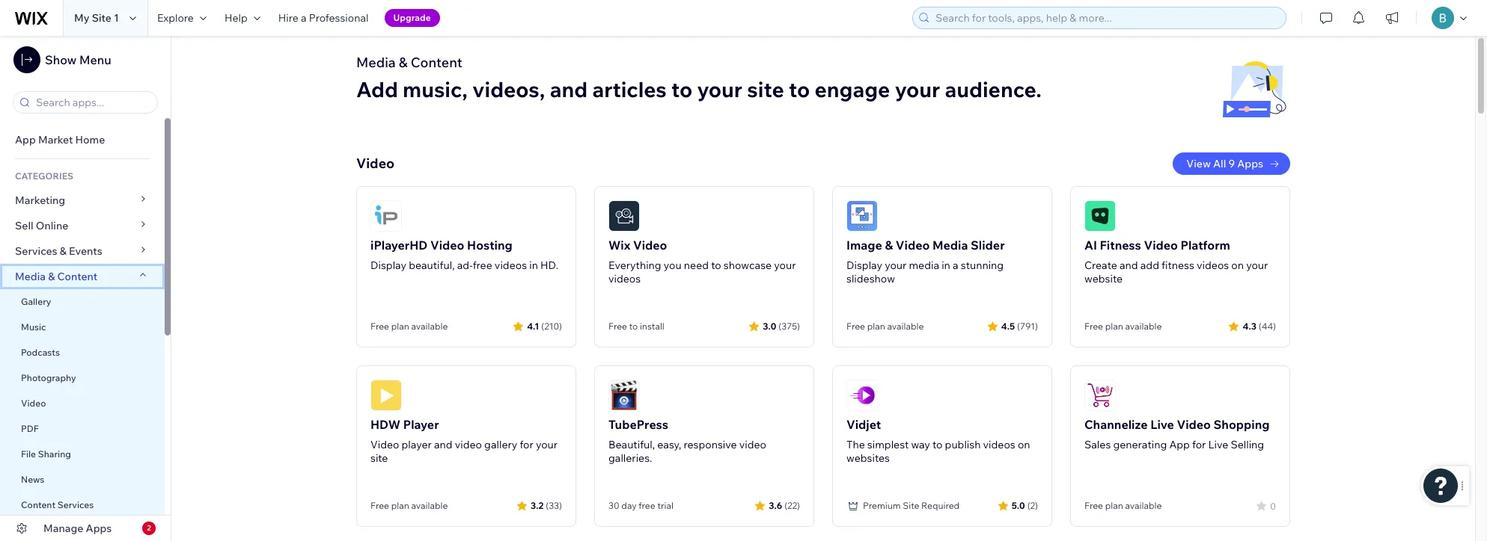 Task type: vqa. For each thing, say whether or not it's contained in the screenshot.


Task type: describe. For each thing, give the bounding box(es) containing it.
hire
[[278, 11, 298, 25]]

sell
[[15, 219, 33, 233]]

sales
[[1084, 439, 1111, 452]]

podcasts link
[[0, 341, 165, 366]]

create
[[1084, 259, 1117, 272]]

& for services & events
[[60, 245, 67, 258]]

to left install at bottom left
[[629, 321, 638, 332]]

help
[[224, 11, 248, 25]]

upgrade button
[[384, 9, 440, 27]]

manage apps
[[43, 522, 112, 536]]

plan down "sales" at right bottom
[[1105, 501, 1123, 512]]

in for video
[[942, 259, 950, 272]]

add
[[356, 76, 398, 103]]

sharing
[[38, 449, 71, 460]]

music link
[[0, 315, 165, 341]]

videos inside the iplayerhd video hosting display beautiful, ad-free videos in hd.
[[495, 259, 527, 272]]

ai fitness video platform logo image
[[1084, 201, 1116, 232]]

iplayerhd video hosting logo image
[[370, 201, 402, 232]]

videos inside wix video everything you need to showcase your videos
[[608, 272, 641, 286]]

services inside "link"
[[15, 245, 57, 258]]

fitness
[[1100, 238, 1141, 253]]

all
[[1213, 157, 1226, 171]]

on inside ai fitness video platform create and add fitness videos on your website
[[1231, 259, 1244, 272]]

news link
[[0, 468, 165, 493]]

plan for iplayerhd
[[391, 321, 409, 332]]

ai
[[1084, 238, 1097, 253]]

available for player
[[411, 501, 448, 512]]

home
[[75, 133, 105, 147]]

site for my
[[92, 11, 111, 25]]

video inside ai fitness video platform create and add fitness videos on your website
[[1144, 238, 1178, 253]]

0
[[1270, 501, 1276, 512]]

media for media & content
[[15, 270, 46, 284]]

generating
[[1113, 439, 1167, 452]]

1 horizontal spatial free
[[639, 501, 655, 512]]

file sharing link
[[0, 442, 165, 468]]

show menu
[[45, 52, 111, 67]]

music,
[[403, 76, 468, 103]]

media & content link
[[0, 264, 165, 290]]

(375)
[[779, 321, 800, 332]]

5.0
[[1012, 500, 1025, 512]]

vidjet
[[846, 418, 881, 433]]

platform
[[1181, 238, 1230, 253]]

display inside the iplayerhd video hosting display beautiful, ad-free videos in hd.
[[370, 259, 406, 272]]

hd.
[[540, 259, 558, 272]]

free for ai
[[1084, 321, 1103, 332]]

media
[[909, 259, 939, 272]]

professional
[[309, 11, 369, 25]]

video inside image & video media slider display your media in a stunning slideshow
[[896, 238, 930, 253]]

free for image
[[846, 321, 865, 332]]

ai fitness video platform create and add fitness videos on your website
[[1084, 238, 1268, 286]]

photography
[[21, 373, 76, 384]]

content services link
[[0, 493, 165, 519]]

gallery
[[21, 296, 51, 308]]

media & content
[[15, 270, 98, 284]]

music
[[21, 322, 46, 333]]

2 vertical spatial content
[[21, 500, 55, 511]]

help button
[[215, 0, 269, 36]]

1 horizontal spatial live
[[1208, 439, 1228, 452]]

free plan available for beautiful,
[[370, 321, 448, 332]]

free plan available for slider
[[846, 321, 924, 332]]

(44)
[[1259, 321, 1276, 332]]

3.6 (22)
[[769, 500, 800, 512]]

websites
[[846, 452, 890, 465]]

everything
[[608, 259, 661, 272]]

your inside hdw player video player and video gallery for your site
[[536, 439, 558, 452]]

4.5
[[1001, 321, 1015, 332]]

2
[[147, 524, 151, 534]]

beautiful,
[[608, 439, 655, 452]]

site inside hdw player video player and video gallery for your site
[[370, 452, 388, 465]]

& for media & content
[[48, 270, 55, 284]]

menu
[[79, 52, 111, 67]]

channelize live video shopping logo image
[[1084, 380, 1116, 412]]

tubepress beautiful, easy, responsive video galleries.
[[608, 418, 766, 465]]

file
[[21, 449, 36, 460]]

available for platform
[[1125, 321, 1162, 332]]

to inside wix video everything you need to showcase your videos
[[711, 259, 721, 272]]

app market home
[[15, 133, 105, 147]]

show menu button
[[13, 46, 111, 73]]

simplest
[[867, 439, 909, 452]]

free inside the iplayerhd video hosting display beautiful, ad-free videos in hd.
[[473, 259, 492, 272]]

video inside tubepress beautiful, easy, responsive video galleries.
[[739, 439, 766, 452]]

manage
[[43, 522, 83, 536]]

categories
[[15, 171, 73, 182]]

podcasts
[[21, 347, 60, 358]]

app inside sidebar element
[[15, 133, 36, 147]]

0 horizontal spatial a
[[301, 11, 307, 25]]

30
[[608, 501, 619, 512]]

marketing
[[15, 194, 65, 207]]

videos inside vidjet the simplest way to publish videos on websites
[[983, 439, 1015, 452]]

articles
[[592, 76, 667, 103]]

hdw
[[370, 418, 400, 433]]

1 horizontal spatial apps
[[1237, 157, 1263, 171]]

channelize live video shopping sales generating app for live selling
[[1084, 418, 1270, 452]]

hdw player logo image
[[370, 380, 402, 412]]

& for media & content add music, videos, and articles to your site to engage your audience.
[[399, 54, 408, 71]]

day
[[621, 501, 637, 512]]

file sharing
[[21, 449, 71, 460]]

you
[[664, 259, 682, 272]]

image & video media slider logo image
[[846, 201, 878, 232]]

and inside media & content add music, videos, and articles to your site to engage your audience.
[[550, 76, 588, 103]]

video inside wix video everything you need to showcase your videos
[[633, 238, 667, 253]]

wix
[[608, 238, 630, 253]]

your inside image & video media slider display your media in a stunning slideshow
[[885, 259, 907, 272]]

5.0 (2)
[[1012, 500, 1038, 512]]

free to install
[[608, 321, 664, 332]]

30 day free trial
[[608, 501, 673, 512]]

fitness
[[1162, 259, 1194, 272]]

sell online
[[15, 219, 68, 233]]



Task type: locate. For each thing, give the bounding box(es) containing it.
(33)
[[546, 500, 562, 512]]

(210)
[[541, 321, 562, 332]]

site inside media & content add music, videos, and articles to your site to engage your audience.
[[747, 76, 784, 103]]

1 horizontal spatial and
[[550, 76, 588, 103]]

explore
[[157, 11, 194, 25]]

1 vertical spatial site
[[370, 452, 388, 465]]

display down image
[[846, 259, 882, 272]]

4.3 (44)
[[1243, 321, 1276, 332]]

0 vertical spatial a
[[301, 11, 307, 25]]

0 horizontal spatial on
[[1018, 439, 1030, 452]]

plan for ai
[[1105, 321, 1123, 332]]

1 display from the left
[[370, 259, 406, 272]]

for inside channelize live video shopping sales generating app for live selling
[[1192, 439, 1206, 452]]

free for iplayerhd
[[370, 321, 389, 332]]

available for media
[[887, 321, 924, 332]]

0 vertical spatial live
[[1150, 418, 1174, 433]]

apps inside sidebar element
[[86, 522, 112, 536]]

2 vertical spatial media
[[15, 270, 46, 284]]

video up beautiful,
[[430, 238, 464, 253]]

content
[[411, 54, 462, 71], [57, 270, 98, 284], [21, 500, 55, 511]]

a right hire
[[301, 11, 307, 25]]

gallery link
[[0, 290, 165, 315]]

in left hd.
[[529, 259, 538, 272]]

media for media & content add music, videos, and articles to your site to engage your audience.
[[356, 54, 396, 71]]

for inside hdw player video player and video gallery for your site
[[520, 439, 533, 452]]

site for premium
[[903, 501, 919, 512]]

1 horizontal spatial for
[[1192, 439, 1206, 452]]

& inside media & content link
[[48, 270, 55, 284]]

2 for from the left
[[1192, 439, 1206, 452]]

free plan available down slideshow
[[846, 321, 924, 332]]

videos
[[495, 259, 527, 272], [1197, 259, 1229, 272], [608, 272, 641, 286], [983, 439, 1015, 452]]

and right player in the bottom of the page
[[434, 439, 452, 452]]

media inside sidebar element
[[15, 270, 46, 284]]

video up the pdf
[[21, 398, 46, 409]]

market
[[38, 133, 73, 147]]

0 vertical spatial free
[[473, 259, 492, 272]]

available down slideshow
[[887, 321, 924, 332]]

apps
[[1237, 157, 1263, 171], [86, 522, 112, 536]]

website
[[1084, 272, 1123, 286]]

wix video everything you need to showcase your videos
[[608, 238, 796, 286]]

site left 1
[[92, 11, 111, 25]]

video up add
[[1144, 238, 1178, 253]]

video up media
[[896, 238, 930, 253]]

iplayerhd
[[370, 238, 428, 253]]

wix video logo image
[[608, 201, 640, 232]]

2 vertical spatial and
[[434, 439, 452, 452]]

0 vertical spatial and
[[550, 76, 588, 103]]

1 horizontal spatial site
[[903, 501, 919, 512]]

live up generating
[[1150, 418, 1174, 433]]

a left the 'stunning' at the right of the page
[[953, 259, 958, 272]]

& up music,
[[399, 54, 408, 71]]

events
[[69, 245, 102, 258]]

upgrade
[[393, 12, 431, 23]]

on up the 5.0 (2)
[[1018, 439, 1030, 452]]

3.2
[[531, 500, 544, 512]]

responsive
[[684, 439, 737, 452]]

in for hosting
[[529, 259, 538, 272]]

0 vertical spatial content
[[411, 54, 462, 71]]

media up add
[[356, 54, 396, 71]]

0 horizontal spatial live
[[1150, 418, 1174, 433]]

free plan available down player in the bottom of the page
[[370, 501, 448, 512]]

Search for tools, apps, help & more... field
[[931, 7, 1281, 28]]

video down hdw
[[370, 439, 399, 452]]

show
[[45, 52, 77, 67]]

video inside hdw player video player and video gallery for your site
[[455, 439, 482, 452]]

3.2 (33)
[[531, 500, 562, 512]]

& inside services & events "link"
[[60, 245, 67, 258]]

on right fitness on the right of the page
[[1231, 259, 1244, 272]]

0 horizontal spatial video
[[455, 439, 482, 452]]

0 horizontal spatial free
[[473, 259, 492, 272]]

view all 9 apps
[[1186, 157, 1263, 171]]

to inside vidjet the simplest way to publish videos on websites
[[932, 439, 943, 452]]

video right responsive
[[739, 439, 766, 452]]

pdf
[[21, 424, 39, 435]]

easy,
[[657, 439, 681, 452]]

plan for image
[[867, 321, 885, 332]]

channelize
[[1084, 418, 1148, 433]]

2 in from the left
[[942, 259, 950, 272]]

to right the way
[[932, 439, 943, 452]]

1 vertical spatial media
[[932, 238, 968, 253]]

my
[[74, 11, 89, 25]]

0 horizontal spatial in
[[529, 259, 538, 272]]

0 horizontal spatial display
[[370, 259, 406, 272]]

& left events
[[60, 245, 67, 258]]

video inside the iplayerhd video hosting display beautiful, ad-free videos in hd.
[[430, 238, 464, 253]]

video inside sidebar element
[[21, 398, 46, 409]]

beautiful,
[[409, 259, 455, 272]]

2 video from the left
[[739, 439, 766, 452]]

content inside media & content add music, videos, and articles to your site to engage your audience.
[[411, 54, 462, 71]]

image
[[846, 238, 882, 253]]

free down hosting
[[473, 259, 492, 272]]

free plan available down website
[[1084, 321, 1162, 332]]

0 horizontal spatial site
[[370, 452, 388, 465]]

free plan available for and
[[370, 501, 448, 512]]

(22)
[[784, 500, 800, 512]]

content for media & content
[[57, 270, 98, 284]]

3.0 (375)
[[763, 321, 800, 332]]

for left "selling"
[[1192, 439, 1206, 452]]

hdw player video player and video gallery for your site
[[370, 418, 558, 465]]

4.5 (791)
[[1001, 321, 1038, 332]]

1 horizontal spatial site
[[747, 76, 784, 103]]

1 vertical spatial a
[[953, 259, 958, 272]]

services
[[15, 245, 57, 258], [57, 500, 94, 511]]

free plan available down beautiful,
[[370, 321, 448, 332]]

videos down platform
[[1197, 259, 1229, 272]]

0 horizontal spatial media
[[15, 270, 46, 284]]

media inside media & content add music, videos, and articles to your site to engage your audience.
[[356, 54, 396, 71]]

engage
[[815, 76, 890, 103]]

videos down wix
[[608, 272, 641, 286]]

display
[[370, 259, 406, 272], [846, 259, 882, 272]]

1 vertical spatial live
[[1208, 439, 1228, 452]]

2 horizontal spatial and
[[1120, 259, 1138, 272]]

in inside the iplayerhd video hosting display beautiful, ad-free videos in hd.
[[529, 259, 538, 272]]

vidjet logo image
[[846, 380, 878, 412]]

display down iplayerhd
[[370, 259, 406, 272]]

showcase
[[723, 259, 772, 272]]

1 horizontal spatial display
[[846, 259, 882, 272]]

player
[[402, 439, 432, 452]]

free right day
[[639, 501, 655, 512]]

content up music,
[[411, 54, 462, 71]]

free for hdw
[[370, 501, 389, 512]]

sell online link
[[0, 213, 165, 239]]

services up the manage apps
[[57, 500, 94, 511]]

and inside hdw player video player and video gallery for your site
[[434, 439, 452, 452]]

app inside channelize live video shopping sales generating app for live selling
[[1169, 439, 1190, 452]]

plan down website
[[1105, 321, 1123, 332]]

to left engage on the top right of the page
[[789, 76, 810, 103]]

0 horizontal spatial and
[[434, 439, 452, 452]]

and left add
[[1120, 259, 1138, 272]]

2 display from the left
[[846, 259, 882, 272]]

live
[[1150, 418, 1174, 433], [1208, 439, 1228, 452]]

news
[[21, 474, 44, 486]]

0 vertical spatial apps
[[1237, 157, 1263, 171]]

live left "selling"
[[1208, 439, 1228, 452]]

2 horizontal spatial content
[[411, 54, 462, 71]]

videos down hosting
[[495, 259, 527, 272]]

1 in from the left
[[529, 259, 538, 272]]

in right media
[[942, 259, 950, 272]]

videos inside ai fitness video platform create and add fitness videos on your website
[[1197, 259, 1229, 272]]

need
[[684, 259, 709, 272]]

video left the shopping
[[1177, 418, 1211, 433]]

1 horizontal spatial a
[[953, 259, 958, 272]]

available down player in the bottom of the page
[[411, 501, 448, 512]]

tubepress
[[608, 418, 668, 433]]

videos right publish
[[983, 439, 1015, 452]]

install
[[640, 321, 664, 332]]

sidebar element
[[0, 36, 171, 542]]

media up media
[[932, 238, 968, 253]]

a inside image & video media slider display your media in a stunning slideshow
[[953, 259, 958, 272]]

1 for from the left
[[520, 439, 533, 452]]

add
[[1140, 259, 1159, 272]]

1 vertical spatial on
[[1018, 439, 1030, 452]]

to right need
[[711, 259, 721, 272]]

video
[[356, 155, 395, 172], [430, 238, 464, 253], [633, 238, 667, 253], [896, 238, 930, 253], [1144, 238, 1178, 253], [21, 398, 46, 409], [1177, 418, 1211, 433], [370, 439, 399, 452]]

video left "gallery"
[[455, 439, 482, 452]]

(2)
[[1027, 500, 1038, 512]]

1 horizontal spatial media
[[356, 54, 396, 71]]

plan down slideshow
[[867, 321, 885, 332]]

1 vertical spatial content
[[57, 270, 98, 284]]

content down news
[[21, 500, 55, 511]]

& right image
[[885, 238, 893, 253]]

plan down player in the bottom of the page
[[391, 501, 409, 512]]

services down sell online
[[15, 245, 57, 258]]

content for media & content add music, videos, and articles to your site to engage your audience.
[[411, 54, 462, 71]]

available down generating
[[1125, 501, 1162, 512]]

site right premium
[[903, 501, 919, 512]]

1 horizontal spatial on
[[1231, 259, 1244, 272]]

for for player
[[520, 439, 533, 452]]

on
[[1231, 259, 1244, 272], [1018, 439, 1030, 452]]

0 vertical spatial media
[[356, 54, 396, 71]]

& inside image & video media slider display your media in a stunning slideshow
[[885, 238, 893, 253]]

site
[[92, 11, 111, 25], [903, 501, 919, 512]]

available for display
[[411, 321, 448, 332]]

pdf link
[[0, 417, 165, 442]]

app left market at the left top of the page
[[15, 133, 36, 147]]

for for live
[[1192, 439, 1206, 452]]

my site 1
[[74, 11, 119, 25]]

9
[[1228, 157, 1235, 171]]

video up the 'everything'
[[633, 238, 667, 253]]

4.1 (210)
[[527, 321, 562, 332]]

your inside ai fitness video platform create and add fitness videos on your website
[[1246, 259, 1268, 272]]

iplayerhd video hosting display beautiful, ad-free videos in hd.
[[370, 238, 558, 272]]

0 vertical spatial site
[[92, 11, 111, 25]]

videos,
[[472, 76, 545, 103]]

premium site required
[[863, 501, 960, 512]]

4.3
[[1243, 321, 1256, 332]]

Search apps... field
[[31, 92, 153, 113]]

available down add
[[1125, 321, 1162, 332]]

content down services & events "link"
[[57, 270, 98, 284]]

media inside image & video media slider display your media in a stunning slideshow
[[932, 238, 968, 253]]

1 horizontal spatial video
[[739, 439, 766, 452]]

view
[[1186, 157, 1211, 171]]

media up gallery
[[15, 270, 46, 284]]

tubepress logo image
[[608, 380, 640, 412]]

1 horizontal spatial in
[[942, 259, 950, 272]]

0 horizontal spatial content
[[21, 500, 55, 511]]

app market home link
[[0, 127, 165, 153]]

to right articles
[[671, 76, 692, 103]]

video up iplayerhd video hosting logo
[[356, 155, 395, 172]]

app right generating
[[1169, 439, 1190, 452]]

available down beautiful,
[[411, 321, 448, 332]]

2 horizontal spatial media
[[932, 238, 968, 253]]

and right videos,
[[550, 76, 588, 103]]

1 vertical spatial free
[[639, 501, 655, 512]]

video inside hdw player video player and video gallery for your site
[[370, 439, 399, 452]]

in inside image & video media slider display your media in a stunning slideshow
[[942, 259, 950, 272]]

0 horizontal spatial for
[[520, 439, 533, 452]]

1 vertical spatial and
[[1120, 259, 1138, 272]]

free for wix
[[608, 321, 627, 332]]

marketing link
[[0, 188, 165, 213]]

way
[[911, 439, 930, 452]]

1 vertical spatial site
[[903, 501, 919, 512]]

1 vertical spatial app
[[1169, 439, 1190, 452]]

0 vertical spatial services
[[15, 245, 57, 258]]

apps right 9
[[1237, 157, 1263, 171]]

for right "gallery"
[[520, 439, 533, 452]]

selling
[[1231, 439, 1264, 452]]

4.1
[[527, 321, 539, 332]]

free plan available for create
[[1084, 321, 1162, 332]]

0 vertical spatial site
[[747, 76, 784, 103]]

media & content add music, videos, and articles to your site to engage your audience.
[[356, 54, 1042, 103]]

on inside vidjet the simplest way to publish videos on websites
[[1018, 439, 1030, 452]]

stunning
[[961, 259, 1004, 272]]

video inside channelize live video shopping sales generating app for live selling
[[1177, 418, 1211, 433]]

0 horizontal spatial apps
[[86, 522, 112, 536]]

0 vertical spatial app
[[15, 133, 36, 147]]

0 vertical spatial on
[[1231, 259, 1244, 272]]

free plan available down generating
[[1084, 501, 1162, 512]]

site
[[747, 76, 784, 103], [370, 452, 388, 465]]

1 video from the left
[[455, 439, 482, 452]]

ad-
[[457, 259, 473, 272]]

required
[[921, 501, 960, 512]]

0 horizontal spatial app
[[15, 133, 36, 147]]

& down services & events
[[48, 270, 55, 284]]

3.0
[[763, 321, 776, 332]]

1 horizontal spatial app
[[1169, 439, 1190, 452]]

your inside wix video everything you need to showcase your videos
[[774, 259, 796, 272]]

1 horizontal spatial content
[[57, 270, 98, 284]]

services & events
[[15, 245, 102, 258]]

display inside image & video media slider display your media in a stunning slideshow
[[846, 259, 882, 272]]

content services
[[21, 500, 94, 511]]

& for image & video media slider display your media in a stunning slideshow
[[885, 238, 893, 253]]

to
[[671, 76, 692, 103], [789, 76, 810, 103], [711, 259, 721, 272], [629, 321, 638, 332], [932, 439, 943, 452]]

for
[[520, 439, 533, 452], [1192, 439, 1206, 452]]

player
[[403, 418, 439, 433]]

audience.
[[945, 76, 1042, 103]]

a
[[301, 11, 307, 25], [953, 259, 958, 272]]

& inside media & content add music, videos, and articles to your site to engage your audience.
[[399, 54, 408, 71]]

and inside ai fitness video platform create and add fitness videos on your website
[[1120, 259, 1138, 272]]

plan down beautiful,
[[391, 321, 409, 332]]

services & events link
[[0, 239, 165, 264]]

1 vertical spatial services
[[57, 500, 94, 511]]

0 horizontal spatial site
[[92, 11, 111, 25]]

apps down content services link
[[86, 522, 112, 536]]

plan for hdw
[[391, 501, 409, 512]]

1 vertical spatial apps
[[86, 522, 112, 536]]



